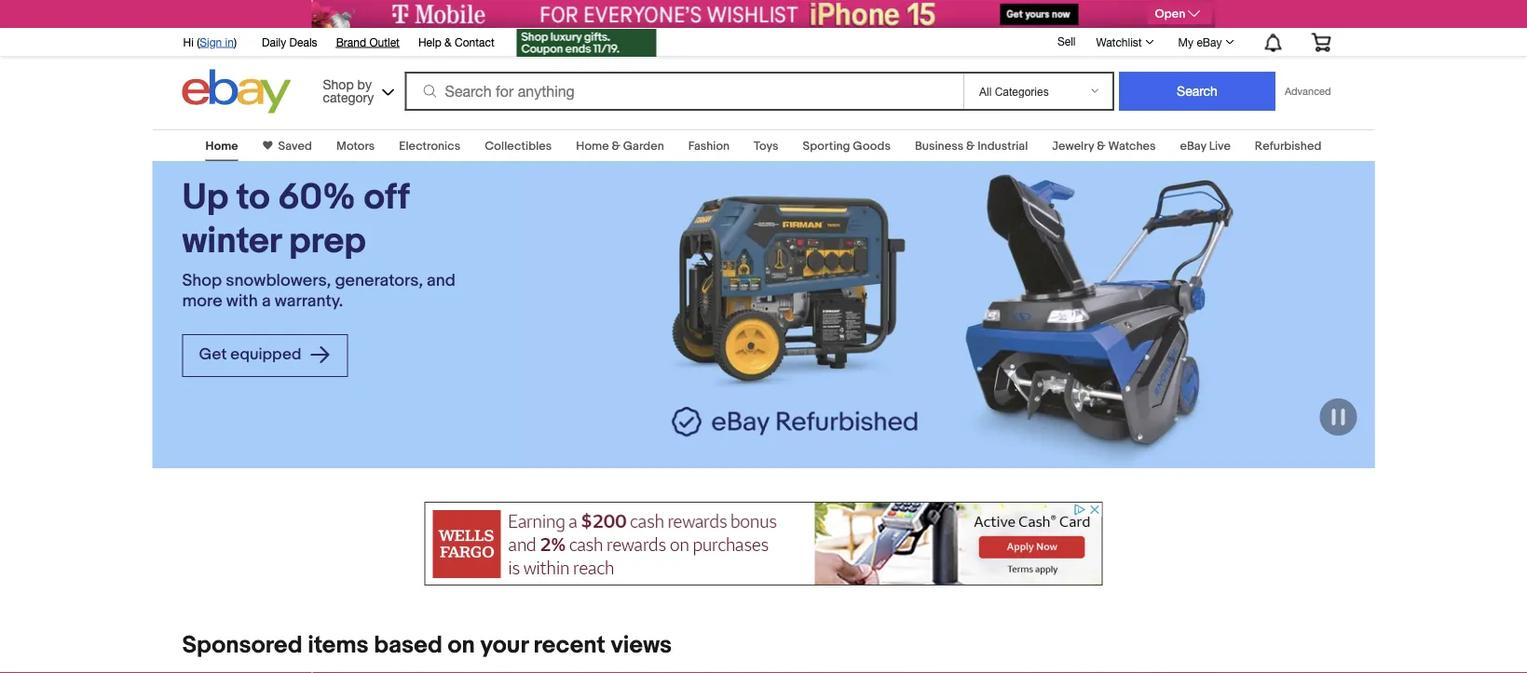 Task type: locate. For each thing, give the bounding box(es) containing it.
home left garden
[[576, 139, 609, 153]]

& left garden
[[612, 139, 621, 153]]

saved
[[278, 139, 312, 153]]

advertisement region
[[312, 0, 1216, 28], [424, 502, 1103, 586]]

& for business
[[966, 139, 975, 153]]

shop
[[323, 76, 354, 92], [182, 271, 222, 291]]

up to 60% off winter prep main content
[[0, 118, 1527, 674]]

watchlist
[[1096, 35, 1142, 48]]

business
[[915, 139, 964, 153]]

electronics
[[399, 139, 461, 153]]

up to 60% off winter prep shop snowblowers, generators, and more with a warranty.
[[182, 176, 456, 312]]

jewelry & watches
[[1052, 139, 1156, 153]]

0 vertical spatial advertisement region
[[312, 0, 1216, 28]]

2 home from the left
[[576, 139, 609, 153]]

fashion link
[[688, 139, 730, 153]]

account navigation
[[173, 23, 1345, 59]]

1 vertical spatial ebay
[[1180, 139, 1207, 153]]

hi ( sign in )
[[183, 35, 237, 48]]

your shopping cart image
[[1311, 33, 1332, 51]]

business & industrial link
[[915, 139, 1028, 153]]

& inside the account navigation
[[445, 35, 452, 48]]

live
[[1209, 139, 1231, 153]]

category
[[323, 89, 374, 105]]

refurbished link
[[1255, 139, 1322, 153]]

saved link
[[273, 139, 312, 153]]

daily deals
[[262, 35, 317, 48]]

brand outlet link
[[336, 33, 400, 53]]

prep
[[289, 220, 366, 263]]

ebay right my
[[1197, 35, 1222, 48]]

&
[[445, 35, 452, 48], [612, 139, 621, 153], [966, 139, 975, 153], [1097, 139, 1106, 153]]

jewelry & watches link
[[1052, 139, 1156, 153]]

None submit
[[1119, 72, 1276, 111]]

& right business
[[966, 139, 975, 153]]

shop up more
[[182, 271, 222, 291]]

sponsored
[[182, 631, 303, 660]]

& for jewelry
[[1097, 139, 1106, 153]]

brand
[[336, 35, 366, 48]]

0 horizontal spatial shop
[[182, 271, 222, 291]]

1 vertical spatial shop
[[182, 271, 222, 291]]

1 home from the left
[[206, 139, 238, 153]]

open
[[1155, 7, 1186, 21]]

shop left by
[[323, 76, 354, 92]]

ebay left live
[[1180, 139, 1207, 153]]

advertisement region inside up to 60% off winter prep main content
[[424, 502, 1103, 586]]

equipped
[[230, 345, 302, 365]]

0 vertical spatial ebay
[[1197, 35, 1222, 48]]

your
[[480, 631, 528, 660]]

with
[[226, 291, 258, 312]]

1 horizontal spatial shop
[[323, 76, 354, 92]]

help & contact link
[[418, 33, 495, 53]]

0 vertical spatial shop
[[323, 76, 354, 92]]

up to 60% off winter prep link
[[182, 176, 492, 263]]

0 horizontal spatial home
[[206, 139, 238, 153]]

60%
[[278, 176, 356, 219]]

& right help
[[445, 35, 452, 48]]

more
[[182, 291, 223, 312]]

toys link
[[754, 139, 779, 153]]

collectibles link
[[485, 139, 552, 153]]

home up up
[[206, 139, 238, 153]]

deals
[[289, 35, 317, 48]]

home
[[206, 139, 238, 153], [576, 139, 609, 153]]

views
[[611, 631, 672, 660]]

ebay
[[1197, 35, 1222, 48], [1180, 139, 1207, 153]]

up
[[182, 176, 228, 219]]

Search for anything text field
[[408, 74, 960, 109]]

shop by category
[[323, 76, 374, 105]]

1 horizontal spatial home
[[576, 139, 609, 153]]

& right jewelry
[[1097, 139, 1106, 153]]

refurbished
[[1255, 139, 1322, 153]]

help
[[418, 35, 442, 48]]

sporting goods link
[[803, 139, 891, 153]]

1 vertical spatial advertisement region
[[424, 502, 1103, 586]]

by
[[357, 76, 372, 92]]



Task type: describe. For each thing, give the bounding box(es) containing it.
my ebay link
[[1168, 31, 1243, 53]]

jewelry
[[1052, 139, 1094, 153]]

industrial
[[978, 139, 1028, 153]]

)
[[234, 35, 237, 48]]

motors link
[[336, 139, 375, 153]]

hi
[[183, 35, 194, 48]]

my
[[1178, 35, 1194, 48]]

home for home
[[206, 139, 238, 153]]

based
[[374, 631, 442, 660]]

contact
[[455, 35, 495, 48]]

shop inside up to 60% off winter prep shop snowblowers, generators, and more with a warranty.
[[182, 271, 222, 291]]

garden
[[623, 139, 664, 153]]

snowblowers,
[[226, 271, 331, 291]]

none submit inside shop by category banner
[[1119, 72, 1276, 111]]

shop inside shop by category
[[323, 76, 354, 92]]

ebay live link
[[1180, 139, 1231, 153]]

recent
[[534, 631, 606, 660]]

to
[[236, 176, 270, 219]]

brand outlet
[[336, 35, 400, 48]]

watches
[[1108, 139, 1156, 153]]

business & industrial
[[915, 139, 1028, 153]]

collectibles
[[485, 139, 552, 153]]

(
[[197, 35, 200, 48]]

ebay live
[[1180, 139, 1231, 153]]

home & garden link
[[576, 139, 664, 153]]

generators,
[[335, 271, 423, 291]]

get the coupon image
[[517, 29, 657, 57]]

daily
[[262, 35, 286, 48]]

outlet
[[369, 35, 400, 48]]

in
[[225, 35, 234, 48]]

& for help
[[445, 35, 452, 48]]

sporting
[[803, 139, 850, 153]]

sponsored items based on your recent views
[[182, 631, 672, 660]]

sign in link
[[200, 35, 234, 48]]

winter
[[182, 220, 281, 263]]

shop by category button
[[315, 69, 398, 109]]

advanced
[[1285, 85, 1331, 97]]

& for home
[[612, 139, 621, 153]]

goods
[[853, 139, 891, 153]]

toys
[[754, 139, 779, 153]]

a
[[262, 291, 271, 312]]

ebay inside up to 60% off winter prep main content
[[1180, 139, 1207, 153]]

open button
[[1148, 4, 1212, 24]]

sell
[[1058, 35, 1076, 48]]

off
[[364, 176, 409, 219]]

motors
[[336, 139, 375, 153]]

watchlist link
[[1086, 31, 1163, 53]]

get
[[199, 345, 227, 365]]

my ebay
[[1178, 35, 1222, 48]]

warranty.
[[275, 291, 343, 312]]

ebay inside the account navigation
[[1197, 35, 1222, 48]]

fashion
[[688, 139, 730, 153]]

sell link
[[1049, 35, 1084, 48]]

get equipped link
[[182, 334, 348, 377]]

get equipped
[[199, 345, 305, 365]]

daily deals link
[[262, 33, 317, 53]]

sign
[[200, 35, 222, 48]]

and
[[427, 271, 456, 291]]

items
[[308, 631, 369, 660]]

sporting goods
[[803, 139, 891, 153]]

home & garden
[[576, 139, 664, 153]]

electronics link
[[399, 139, 461, 153]]

help & contact
[[418, 35, 495, 48]]

advanced link
[[1276, 73, 1341, 110]]

shop by category banner
[[173, 23, 1345, 118]]

home for home & garden
[[576, 139, 609, 153]]

on
[[448, 631, 475, 660]]



Task type: vqa. For each thing, say whether or not it's contained in the screenshot.
the My eBay
yes



